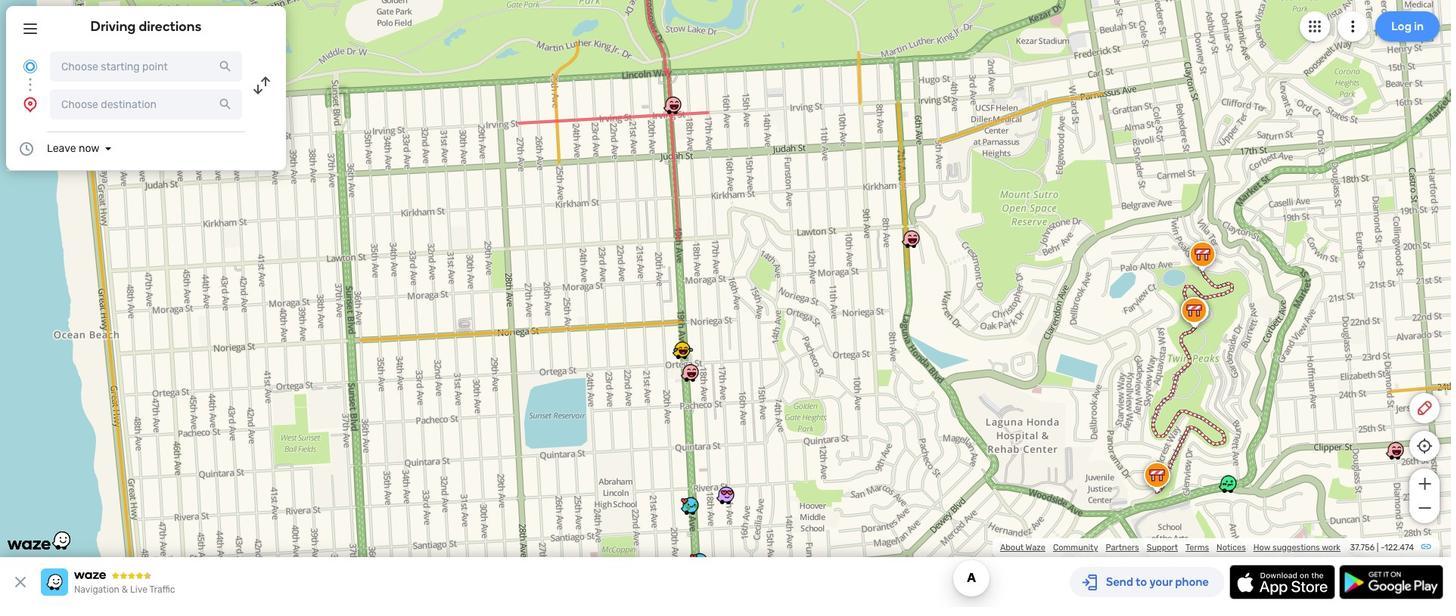 Task type: describe. For each thing, give the bounding box(es) containing it.
about waze link
[[1001, 543, 1046, 553]]

|
[[1377, 543, 1379, 553]]

notices
[[1217, 543, 1246, 553]]

zoom out image
[[1416, 500, 1435, 518]]

navigation & live traffic
[[74, 585, 175, 596]]

community link
[[1054, 543, 1099, 553]]

community
[[1054, 543, 1099, 553]]

location image
[[21, 95, 39, 114]]

37.756
[[1351, 543, 1375, 553]]

Choose starting point text field
[[50, 51, 242, 82]]

waze
[[1026, 543, 1046, 553]]

pencil image
[[1416, 400, 1434, 418]]

how
[[1254, 543, 1271, 553]]

37.756 | -122.474
[[1351, 543, 1415, 553]]

current location image
[[21, 58, 39, 76]]

support
[[1147, 543, 1179, 553]]

traffic
[[149, 585, 175, 596]]

-
[[1381, 543, 1385, 553]]

x image
[[11, 574, 30, 592]]

terms
[[1186, 543, 1210, 553]]

how suggestions work link
[[1254, 543, 1341, 553]]

suggestions
[[1273, 543, 1321, 553]]



Task type: locate. For each thing, give the bounding box(es) containing it.
&
[[122, 585, 128, 596]]

zoom in image
[[1416, 475, 1435, 494]]

support link
[[1147, 543, 1179, 553]]

leave
[[47, 142, 76, 155]]

navigation
[[74, 585, 119, 596]]

now
[[79, 142, 100, 155]]

about waze community partners support terms notices how suggestions work
[[1001, 543, 1341, 553]]

partners
[[1106, 543, 1140, 553]]

terms link
[[1186, 543, 1210, 553]]

work
[[1322, 543, 1341, 553]]

directions
[[139, 18, 202, 35]]

Choose destination text field
[[50, 89, 242, 120]]

driving directions
[[90, 18, 202, 35]]

link image
[[1421, 541, 1433, 553]]

122.474
[[1385, 543, 1415, 553]]

notices link
[[1217, 543, 1246, 553]]

leave now
[[47, 142, 100, 155]]

partners link
[[1106, 543, 1140, 553]]

live
[[130, 585, 148, 596]]

about
[[1001, 543, 1024, 553]]

driving
[[90, 18, 136, 35]]

clock image
[[17, 140, 36, 158]]



Task type: vqa. For each thing, say whether or not it's contained in the screenshot.
Choose starting point Text Field at the left of page
yes



